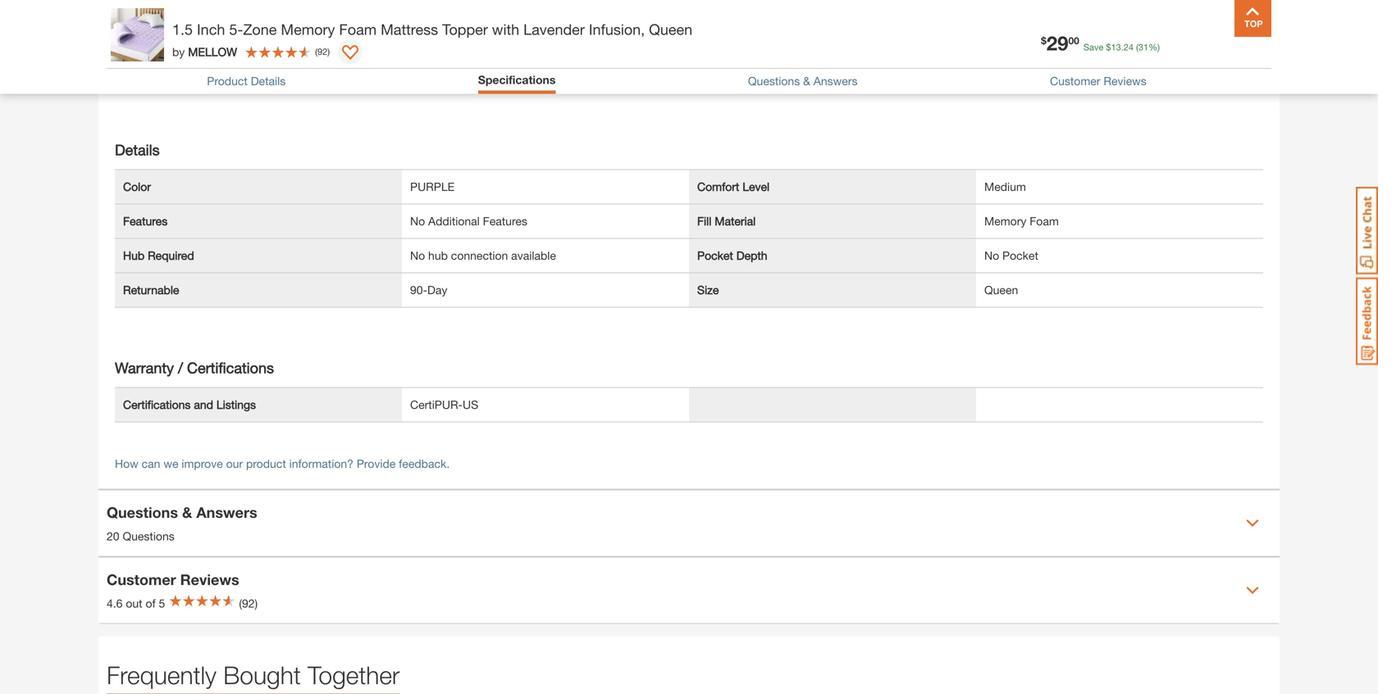 Task type: locate. For each thing, give the bounding box(es) containing it.
customer
[[1050, 74, 1101, 88], [107, 571, 176, 589]]

answers for questions & answers 20 questions
[[196, 504, 257, 522]]

0 horizontal spatial product
[[123, 65, 164, 79]]

0 horizontal spatial &
[[182, 504, 192, 522]]

& inside questions & answers 20 questions
[[182, 504, 192, 522]]

reviews down .
[[1104, 74, 1147, 88]]

display image
[[342, 45, 359, 62]]

1 horizontal spatial product
[[207, 74, 248, 88]]

0 horizontal spatial (in.)
[[206, 65, 224, 79]]

1 in from the left
[[442, 65, 451, 79]]

1 horizontal spatial pocket
[[1003, 249, 1039, 262]]

product down the mellow
[[207, 74, 248, 88]]

answers for questions & answers
[[814, 74, 858, 88]]

( 92 )
[[315, 46, 330, 57]]

certifications down warranty
[[123, 398, 191, 412]]

1.5
[[172, 21, 193, 38], [410, 31, 426, 44]]

feedback.
[[399, 457, 450, 471]]

product
[[123, 65, 164, 79], [697, 65, 738, 79], [207, 74, 248, 88]]

certifications up the listings
[[187, 359, 274, 377]]

1 horizontal spatial 1.5
[[410, 31, 426, 44]]

(in.) right the thickness
[[265, 31, 283, 44]]

mattress up 'product length (in.)'
[[123, 31, 168, 44]]

1.5 up 79.00 at the top left of the page
[[410, 31, 426, 44]]

product
[[246, 457, 286, 471]]

inch
[[197, 21, 225, 38]]

returnable
[[123, 283, 179, 297]]

no left 'additional'
[[410, 214, 425, 228]]

services
[[1005, 43, 1055, 59]]

features
[[123, 214, 168, 228], [483, 214, 527, 228]]

10001 button
[[337, 31, 394, 48]]

pocket
[[697, 249, 733, 262], [1003, 249, 1039, 262]]

0 vertical spatial customer reviews
[[1050, 74, 1147, 88]]

pocket up size
[[697, 249, 733, 262]]

1 vertical spatial reviews
[[180, 571, 239, 589]]

00
[[1069, 35, 1080, 46]]

features down color
[[123, 214, 168, 228]]

0 horizontal spatial reviews
[[180, 571, 239, 589]]

5
[[159, 597, 165, 611]]

1 vertical spatial queen
[[984, 283, 1018, 297]]

$ left 00
[[1041, 35, 1047, 46]]

(
[[1136, 42, 1139, 53], [315, 46, 317, 57]]

reviews
[[1104, 74, 1147, 88], [180, 571, 239, 589]]

1 horizontal spatial topper
[[442, 21, 488, 38]]

how
[[115, 457, 138, 471]]

pocket down memory foam
[[1003, 249, 1039, 262]]

no down memory foam
[[984, 249, 999, 262]]

& down improve on the bottom left
[[182, 504, 192, 522]]

foam up display 'image'
[[339, 21, 377, 38]]

0 horizontal spatial foam
[[339, 21, 377, 38]]

0 horizontal spatial details
[[115, 141, 160, 159]]

no additional features
[[410, 214, 527, 228]]

no left hub
[[410, 249, 425, 262]]

in for 59.00 in
[[1016, 65, 1025, 79]]

memory up ( 92 )
[[281, 21, 335, 38]]

topper
[[442, 21, 488, 38], [171, 31, 206, 44]]

24
[[1124, 42, 1134, 53]]

hub required
[[123, 249, 194, 262]]

& right the width
[[803, 74, 810, 88]]

thickness
[[210, 31, 261, 44]]

0 vertical spatial details
[[251, 74, 286, 88]]

zone
[[243, 21, 277, 38]]

1 horizontal spatial customer
[[1050, 74, 1101, 88]]

1 vertical spatial details
[[115, 141, 160, 159]]

together
[[308, 661, 400, 690]]

features up no hub connection available
[[483, 214, 527, 228]]

$ 29 00 save $ 13 . 24 ( 31 %)
[[1041, 31, 1160, 55]]

lavender
[[524, 21, 585, 38]]

(in.)
[[265, 31, 283, 44], [206, 65, 224, 79], [774, 65, 792, 79]]

save
[[1084, 42, 1104, 53]]

fill material
[[697, 214, 756, 228]]

how can we improve our product information? provide feedback. link
[[115, 457, 450, 471]]

1 vertical spatial certifications
[[123, 398, 191, 412]]

caret image
[[1246, 584, 1259, 597]]

specifications button
[[478, 73, 556, 90], [478, 73, 556, 87]]

no
[[410, 214, 425, 228], [410, 249, 425, 262], [984, 249, 999, 262]]

reviews up (92)
[[180, 571, 239, 589]]

& for questions & answers 20 questions
[[182, 504, 192, 522]]

details
[[251, 74, 286, 88], [115, 141, 160, 159]]

foam up no pocket on the right of the page
[[1030, 214, 1059, 228]]

0 vertical spatial memory
[[281, 21, 335, 38]]

product for product details
[[207, 74, 248, 88]]

2 horizontal spatial product
[[697, 65, 738, 79]]

queen down no pocket on the right of the page
[[984, 283, 1018, 297]]

mattress
[[381, 21, 438, 38], [123, 31, 168, 44]]

1 horizontal spatial in
[[1016, 65, 1025, 79]]

by
[[172, 45, 185, 58]]

2 pocket from the left
[[1003, 249, 1039, 262]]

1 horizontal spatial &
[[803, 74, 810, 88]]

certipur-
[[410, 398, 463, 412]]

live chat image
[[1356, 187, 1378, 275]]

certifications and listings
[[123, 398, 256, 412]]

0 horizontal spatial 1.5
[[172, 21, 193, 38]]

$ left .
[[1106, 42, 1111, 53]]

2 vertical spatial questions
[[123, 530, 175, 543]]

questions
[[748, 74, 800, 88], [107, 504, 178, 522], [123, 530, 175, 543]]

0 horizontal spatial pocket
[[697, 249, 733, 262]]

0 horizontal spatial answers
[[196, 504, 257, 522]]

0 vertical spatial customer
[[1050, 74, 1101, 88]]

answers
[[814, 74, 858, 88], [196, 504, 257, 522]]

0 horizontal spatial topper
[[171, 31, 206, 44]]

customer up 4.6 out of 5 on the bottom
[[107, 571, 176, 589]]

1 horizontal spatial features
[[483, 214, 527, 228]]

customer down save
[[1050, 74, 1101, 88]]

0 vertical spatial &
[[803, 74, 810, 88]]

1 horizontal spatial queen
[[984, 283, 1018, 297]]

frequently bought together
[[107, 661, 400, 690]]

details down 9pm
[[251, 74, 286, 88]]

1.5 up by at the left
[[172, 21, 193, 38]]

92
[[317, 46, 328, 57]]

details up color
[[115, 141, 160, 159]]

1 vertical spatial memory
[[984, 214, 1027, 228]]

in right 79.00 at the top left of the page
[[442, 65, 451, 79]]

1 pocket from the left
[[697, 249, 733, 262]]

click to redirect to view my cart page image
[[1229, 20, 1249, 39]]

1 vertical spatial customer
[[107, 571, 176, 589]]

certipur-us
[[410, 398, 478, 412]]

0 horizontal spatial customer reviews
[[107, 571, 239, 589]]

product details button
[[207, 74, 286, 88], [207, 74, 286, 88]]

topper left with
[[442, 21, 488, 38]]

(in.) down the mellow
[[206, 65, 224, 79]]

59.00
[[984, 65, 1013, 79]]

( right 24 at the top right
[[1136, 42, 1139, 53]]

answers right the width
[[814, 74, 858, 88]]

topper up by at the left
[[171, 31, 206, 44]]

mattress up 79.00 at the top left of the page
[[381, 21, 438, 38]]

1 horizontal spatial reviews
[[1104, 74, 1147, 88]]

(92)
[[239, 597, 258, 611]]

by mellow
[[172, 45, 237, 58]]

1 vertical spatial questions
[[107, 504, 178, 522]]

additional
[[428, 214, 480, 228]]

79.00 in
[[410, 65, 451, 79]]

0 vertical spatial reviews
[[1104, 74, 1147, 88]]

queen right infusion,
[[649, 21, 693, 38]]

memory
[[281, 21, 335, 38], [984, 214, 1027, 228]]

in
[[442, 65, 451, 79], [1016, 65, 1025, 79]]

.
[[1121, 42, 1124, 53]]

certifications
[[187, 359, 274, 377], [123, 398, 191, 412]]

foam
[[339, 21, 377, 38], [1030, 214, 1059, 228]]

product left the width
[[697, 65, 738, 79]]

customer reviews up 5 at the left
[[107, 571, 239, 589]]

0 horizontal spatial queen
[[649, 21, 693, 38]]

product image image
[[111, 8, 164, 62]]

customer reviews down diy
[[1050, 74, 1147, 88]]

0 vertical spatial questions
[[748, 74, 800, 88]]

2 in from the left
[[1016, 65, 1025, 79]]

answers inside questions & answers 20 questions
[[196, 504, 257, 522]]

0 horizontal spatial in
[[442, 65, 451, 79]]

and
[[194, 398, 213, 412]]

1 horizontal spatial foam
[[1030, 214, 1059, 228]]

customer reviews button
[[1050, 74, 1147, 88], [1050, 74, 1147, 88]]

mattress topper thickness (in.)
[[123, 31, 283, 44]]

no for no hub connection available
[[410, 249, 425, 262]]

1 horizontal spatial memory
[[984, 214, 1027, 228]]

in right 59.00 at the right of the page
[[1016, 65, 1025, 79]]

0 horizontal spatial memory
[[281, 21, 335, 38]]

1 horizontal spatial answers
[[814, 74, 858, 88]]

(in.) right the width
[[774, 65, 792, 79]]

infusion,
[[589, 21, 645, 38]]

1 vertical spatial customer reviews
[[107, 571, 239, 589]]

0 vertical spatial queen
[[649, 21, 693, 38]]

caret image
[[1246, 517, 1259, 530]]

our
[[226, 457, 243, 471]]

depth
[[736, 249, 768, 262]]

memory down medium
[[984, 214, 1027, 228]]

10001
[[357, 32, 393, 47]]

width
[[741, 65, 771, 79]]

0 vertical spatial answers
[[814, 74, 858, 88]]

product down the product image
[[123, 65, 164, 79]]

questions for questions & answers
[[748, 74, 800, 88]]

feedback link image
[[1356, 277, 1378, 366]]

1 vertical spatial answers
[[196, 504, 257, 522]]

1 horizontal spatial (
[[1136, 42, 1139, 53]]

0 horizontal spatial features
[[123, 214, 168, 228]]

( left ")"
[[315, 46, 317, 57]]

1 horizontal spatial customer reviews
[[1050, 74, 1147, 88]]

1 vertical spatial &
[[182, 504, 192, 522]]

answers down our
[[196, 504, 257, 522]]

2 horizontal spatial (in.)
[[774, 65, 792, 79]]



Task type: vqa. For each thing, say whether or not it's contained in the screenshot.
Corporate
no



Task type: describe. For each thing, give the bounding box(es) containing it.
pocket depth
[[697, 249, 768, 262]]

& for questions & answers
[[803, 74, 810, 88]]

4.6
[[107, 597, 123, 611]]

hub
[[123, 249, 145, 262]]

questions for questions & answers 20 questions
[[107, 504, 178, 522]]

medium
[[984, 180, 1026, 193]]

90-
[[410, 283, 427, 297]]

no for no additional features
[[410, 214, 425, 228]]

with
[[492, 21, 519, 38]]

how can we improve our product information? provide feedback.
[[115, 457, 450, 471]]

)
[[328, 46, 330, 57]]

1.5 for 1.5
[[410, 31, 426, 44]]

0 vertical spatial foam
[[339, 21, 377, 38]]

product details
[[207, 74, 286, 88]]

can
[[142, 457, 160, 471]]

What can we help you find today? search field
[[424, 22, 875, 57]]

purple
[[410, 180, 455, 193]]

1.5 inch 5-zone memory foam mattress topper with lavender infusion, queen
[[172, 21, 693, 38]]

required
[[148, 249, 194, 262]]

size
[[697, 283, 719, 297]]

0 horizontal spatial $
[[1041, 35, 1047, 46]]

hub
[[428, 249, 448, 262]]

material
[[715, 214, 756, 228]]

product for product width (in.)
[[697, 65, 738, 79]]

questions & answers
[[748, 74, 858, 88]]

out
[[126, 597, 142, 611]]

listings
[[216, 398, 256, 412]]

29
[[1047, 31, 1069, 55]]

ashburn
[[203, 32, 253, 47]]

the home depot logo image
[[112, 13, 164, 66]]

(in.) for product length (in.)
[[206, 65, 224, 79]]

13
[[1111, 42, 1121, 53]]

1 horizontal spatial details
[[251, 74, 286, 88]]

no for no pocket
[[984, 249, 999, 262]]

/
[[178, 359, 183, 377]]

(in.) for product width (in.)
[[774, 65, 792, 79]]

us
[[463, 398, 478, 412]]

59.00 in
[[984, 65, 1025, 79]]

information?
[[289, 457, 354, 471]]

1 horizontal spatial (in.)
[[265, 31, 283, 44]]

diy button
[[1076, 20, 1128, 59]]

comfort level
[[697, 180, 770, 193]]

services button
[[1003, 20, 1056, 59]]

no pocket
[[984, 249, 1039, 262]]

connection
[[451, 249, 508, 262]]

79.00
[[410, 65, 439, 79]]

9pm
[[259, 32, 287, 47]]

1 features from the left
[[123, 214, 168, 228]]

memory foam
[[984, 214, 1059, 228]]

%)
[[1149, 42, 1160, 53]]

we
[[164, 457, 178, 471]]

( inside $ 29 00 save $ 13 . 24 ( 31 %)
[[1136, 42, 1139, 53]]

1 vertical spatial foam
[[1030, 214, 1059, 228]]

1.5 for 1.5 inch 5-zone memory foam mattress topper with lavender infusion, queen
[[172, 21, 193, 38]]

20
[[107, 530, 119, 543]]

improve
[[182, 457, 223, 471]]

length
[[167, 65, 202, 79]]

0 horizontal spatial customer
[[107, 571, 176, 589]]

no hub connection available
[[410, 249, 556, 262]]

diy
[[1091, 43, 1112, 59]]

bought
[[223, 661, 301, 690]]

ashburn 9pm
[[203, 32, 287, 47]]

frequently
[[107, 661, 217, 690]]

0 horizontal spatial (
[[315, 46, 317, 57]]

of
[[146, 597, 156, 611]]

0 horizontal spatial mattress
[[123, 31, 168, 44]]

warranty
[[115, 359, 174, 377]]

0 vertical spatial certifications
[[187, 359, 274, 377]]

fill
[[697, 214, 712, 228]]

31
[[1139, 42, 1149, 53]]

90-day
[[410, 283, 447, 297]]

specifications
[[478, 73, 556, 87]]

1 horizontal spatial $
[[1106, 42, 1111, 53]]

warranty / certifications
[[115, 359, 274, 377]]

level
[[743, 180, 770, 193]]

day
[[427, 283, 447, 297]]

5-
[[229, 21, 243, 38]]

2 features from the left
[[483, 214, 527, 228]]

color
[[123, 180, 151, 193]]

in for 79.00 in
[[442, 65, 451, 79]]

questions & answers 20 questions
[[107, 504, 257, 543]]

available
[[511, 249, 556, 262]]

1 horizontal spatial mattress
[[381, 21, 438, 38]]

product for product length (in.)
[[123, 65, 164, 79]]

provide
[[357, 457, 396, 471]]

product width (in.)
[[697, 65, 792, 79]]

comfort
[[697, 180, 739, 193]]

mellow
[[188, 45, 237, 58]]

product length (in.)
[[123, 65, 224, 79]]

top button
[[1235, 0, 1272, 37]]



